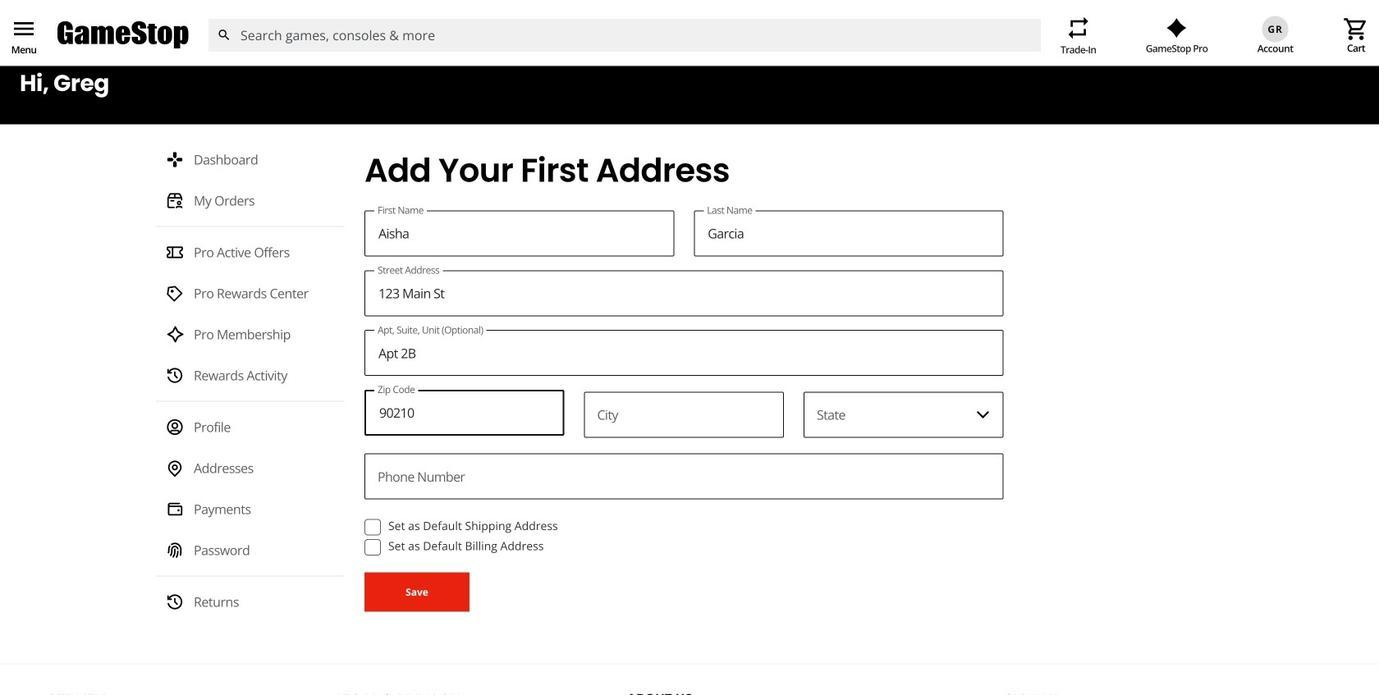 Task type: describe. For each thing, give the bounding box(es) containing it.
rewards activity icon image
[[166, 367, 184, 385]]

my orders icon image
[[166, 192, 184, 210]]

pro membership icon image
[[166, 326, 184, 344]]

Search games, consoles & more search field
[[241, 19, 1011, 52]]

pro active offers icon image
[[166, 244, 184, 262]]

gamestop image
[[57, 19, 189, 51]]

payments icon image
[[166, 501, 184, 519]]

returns icon image
[[166, 593, 184, 611]]

profile icon image
[[166, 418, 184, 437]]



Task type: locate. For each thing, give the bounding box(es) containing it.
None text field
[[694, 211, 1004, 257]]

pro rewards center icon image
[[166, 285, 184, 303]]

None telephone field
[[365, 390, 564, 436]]

password icon image
[[166, 542, 184, 560]]

None text field
[[365, 211, 674, 257], [365, 270, 1004, 316], [365, 330, 1004, 376], [584, 392, 784, 438], [365, 454, 1004, 500], [365, 211, 674, 257], [365, 270, 1004, 316], [365, 330, 1004, 376], [584, 392, 784, 438], [365, 454, 1004, 500]]

None search field
[[208, 19, 1041, 52]]

addresses icon image
[[166, 459, 184, 478]]

dashboard icon image
[[166, 151, 184, 169]]

gamestop pro icon image
[[1167, 18, 1187, 38]]



Task type: vqa. For each thing, say whether or not it's contained in the screenshot.
SEARCH BOX
yes



